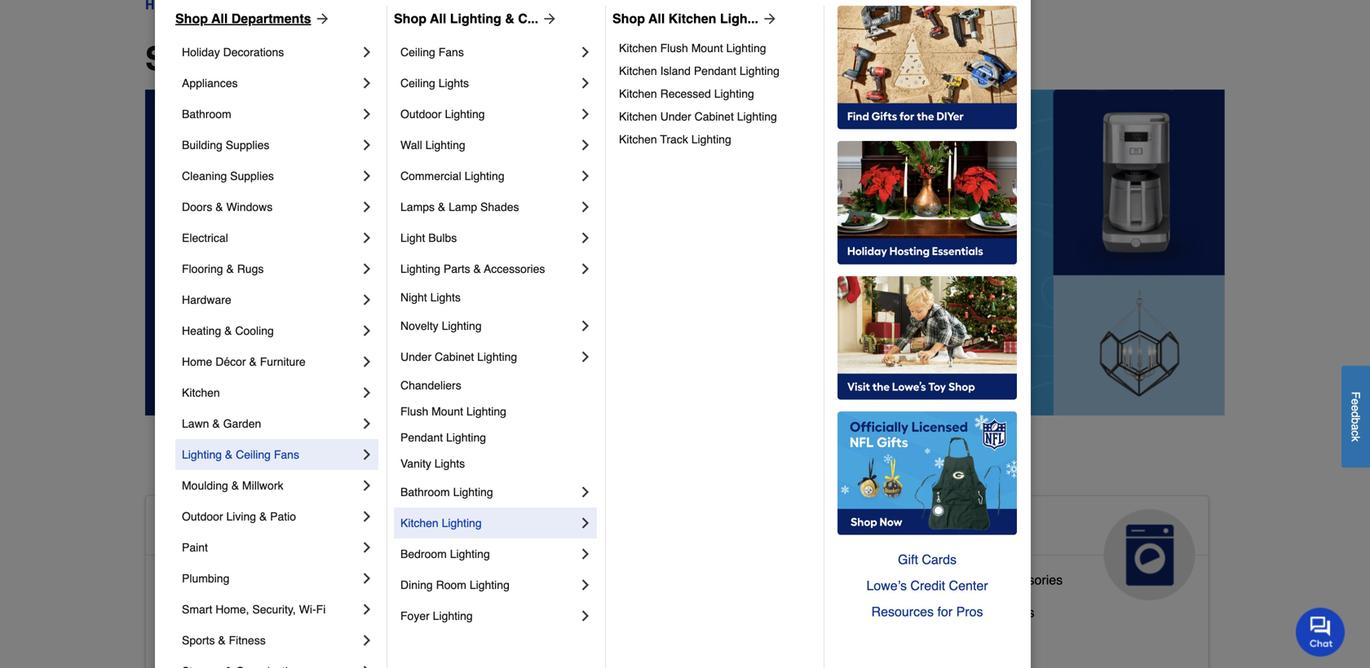 Task type: locate. For each thing, give the bounding box(es) containing it.
1 horizontal spatial under
[[660, 110, 692, 123]]

accessories up chillers
[[993, 573, 1063, 588]]

0 horizontal spatial outdoor
[[182, 511, 223, 524]]

arrow right image up kitchen flush mount lighting link at the top of page
[[759, 11, 778, 27]]

fi
[[316, 604, 326, 617]]

1 vertical spatial pet
[[523, 632, 542, 647]]

parts down cards
[[947, 573, 977, 588]]

chevron right image for doors & windows
[[359, 199, 375, 215]]

chevron right image for wall lighting
[[578, 137, 594, 153]]

bedroom up fitness
[[225, 606, 278, 621]]

kitchen left track
[[619, 133, 657, 146]]

1 horizontal spatial pet
[[628, 516, 663, 542]]

1 horizontal spatial accessories
[[993, 573, 1063, 588]]

0 horizontal spatial fans
[[274, 449, 299, 462]]

kitchen left island
[[619, 64, 657, 77]]

appliances link down decorations
[[182, 68, 359, 99]]

fans up ceiling lights
[[439, 46, 464, 59]]

0 vertical spatial bathroom
[[182, 108, 231, 121]]

supplies inside the livestock supplies link
[[581, 599, 631, 614]]

cleaning supplies
[[182, 170, 274, 183]]

kitchen recessed lighting link
[[619, 82, 812, 105]]

1 horizontal spatial appliances
[[886, 516, 1008, 542]]

lamps & lamp shades link
[[401, 192, 578, 223]]

lowe's credit center link
[[838, 573, 1017, 600]]

supplies for cleaning supplies
[[230, 170, 274, 183]]

chevron right image for bedroom lighting
[[578, 547, 594, 563]]

accessible down the smart
[[159, 638, 221, 653]]

all up the ceiling fans in the left top of the page
[[430, 11, 446, 26]]

1 vertical spatial fans
[[274, 449, 299, 462]]

beverage & wine chillers link
[[886, 602, 1035, 635]]

outdoor down moulding
[[182, 511, 223, 524]]

0 horizontal spatial under
[[401, 351, 432, 364]]

departments up holiday decorations link
[[231, 11, 311, 26]]

flooring & rugs link
[[182, 254, 359, 285]]

0 horizontal spatial shop
[[175, 11, 208, 26]]

accessories up night lights link
[[484, 263, 545, 276]]

flush
[[660, 42, 688, 55], [401, 405, 428, 418]]

2 e from the top
[[1350, 405, 1363, 412]]

kitchen up bedroom lighting
[[401, 517, 439, 530]]

0 horizontal spatial appliances
[[182, 77, 238, 90]]

ceiling up ceiling lights
[[401, 46, 435, 59]]

accessible
[[159, 516, 278, 542], [159, 573, 221, 588], [159, 606, 221, 621], [159, 638, 221, 653]]

lighting down ceiling lights link
[[445, 108, 485, 121]]

lighting up kitchen lighting link
[[453, 486, 493, 499]]

lighting up dining room lighting
[[450, 548, 490, 561]]

0 vertical spatial accessories
[[484, 263, 545, 276]]

& left 'pros' at the bottom of the page
[[946, 606, 954, 621]]

garden
[[223, 418, 261, 431]]

dining
[[401, 579, 433, 592]]

1 vertical spatial appliances
[[886, 516, 1008, 542]]

supplies
[[226, 139, 270, 152], [230, 170, 274, 183], [581, 599, 631, 614]]

fans up moulding & millwork link in the left of the page
[[274, 449, 299, 462]]

accessible for accessible home
[[159, 516, 278, 542]]

a
[[1350, 425, 1363, 431]]

supplies for building supplies
[[226, 139, 270, 152]]

1 arrow right image from the left
[[539, 11, 558, 27]]

ceiling up millwork
[[236, 449, 271, 462]]

e up d
[[1350, 399, 1363, 405]]

0 vertical spatial appliances link
[[182, 68, 359, 99]]

chevron right image for lighting parts & accessories
[[578, 261, 594, 277]]

beverage
[[886, 606, 942, 621]]

mount up kitchen island pendant lighting
[[691, 42, 723, 55]]

1 accessible from the top
[[159, 516, 278, 542]]

cabinet inside under cabinet lighting link
[[435, 351, 474, 364]]

1 horizontal spatial parts
[[947, 573, 977, 588]]

chevron right image for moulding & millwork
[[359, 478, 375, 494]]

mount up pendant lighting
[[432, 405, 463, 418]]

0 horizontal spatial pet
[[523, 632, 542, 647]]

lights inside vanity lights link
[[435, 458, 465, 471]]

outdoor inside outdoor lighting link
[[401, 108, 442, 121]]

2 horizontal spatial shop
[[613, 11, 645, 26]]

kitchen for track
[[619, 133, 657, 146]]

1 vertical spatial ceiling
[[401, 77, 435, 90]]

1 vertical spatial parts
[[947, 573, 977, 588]]

0 vertical spatial appliances
[[182, 77, 238, 90]]

heating
[[182, 325, 221, 338]]

holiday hosting essentials. image
[[838, 141, 1017, 265]]

departments down arrow right icon
[[285, 40, 485, 77]]

0 horizontal spatial parts
[[444, 263, 470, 276]]

animal
[[523, 516, 599, 542]]

lights up novelty lighting
[[430, 291, 461, 304]]

1 vertical spatial lights
[[430, 291, 461, 304]]

supplies inside building supplies 'link'
[[226, 139, 270, 152]]

accessories inside appliance parts & accessories link
[[993, 573, 1063, 588]]

home décor & furniture link
[[182, 347, 359, 378]]

sports & fitness link
[[182, 626, 359, 657]]

for
[[938, 605, 953, 620]]

2 accessible from the top
[[159, 573, 221, 588]]

lighting & ceiling fans link
[[182, 440, 359, 471]]

electrical link
[[182, 223, 359, 254]]

parts for lighting
[[444, 263, 470, 276]]

chevron right image
[[578, 75, 594, 91], [359, 137, 375, 153], [578, 137, 594, 153], [578, 168, 594, 184], [578, 199, 594, 215], [359, 230, 375, 246], [578, 318, 594, 334], [359, 354, 375, 370], [359, 385, 375, 401], [359, 416, 375, 432], [578, 547, 594, 563], [359, 664, 375, 669]]

parts for appliance
[[947, 573, 977, 588]]

enjoy savings year-round. no matter what you're shopping for, find what you need at a great price. image
[[145, 90, 1225, 416]]

arrow right image up the ceiling fans link
[[539, 11, 558, 27]]

home,
[[216, 604, 249, 617]]

1 horizontal spatial outdoor
[[401, 108, 442, 121]]

1 vertical spatial flush
[[401, 405, 428, 418]]

lights inside ceiling lights link
[[439, 77, 469, 90]]

lighting up the ceiling fans link
[[450, 11, 502, 26]]

kitchen down 'shop all kitchen ligh...'
[[619, 42, 657, 55]]

bathroom lighting
[[401, 486, 493, 499]]

flush down chandeliers
[[401, 405, 428, 418]]

accessories for lighting parts & accessories
[[484, 263, 545, 276]]

1 e from the top
[[1350, 399, 1363, 405]]

lighting up kitchen track lighting link
[[737, 110, 777, 123]]

all up kitchen flush mount lighting on the top
[[649, 11, 665, 26]]

doors
[[182, 201, 212, 214]]

commercial lighting link
[[401, 161, 578, 192]]

shop
[[145, 40, 227, 77]]

0 vertical spatial supplies
[[226, 139, 270, 152]]

bathroom down "vanity lights"
[[401, 486, 450, 499]]

living
[[226, 511, 256, 524]]

shop
[[175, 11, 208, 26], [394, 11, 427, 26], [613, 11, 645, 26]]

1 vertical spatial supplies
[[230, 170, 274, 183]]

ceiling down the ceiling fans in the left top of the page
[[401, 77, 435, 90]]

1 vertical spatial bedroom
[[225, 606, 278, 621]]

furniture
[[260, 356, 306, 369], [647, 632, 699, 647]]

mount
[[691, 42, 723, 55], [432, 405, 463, 418]]

0 horizontal spatial cabinet
[[435, 351, 474, 364]]

lamps & lamp shades
[[401, 201, 519, 214]]

lights inside night lights link
[[430, 291, 461, 304]]

0 vertical spatial departments
[[231, 11, 311, 26]]

0 vertical spatial bedroom
[[401, 548, 447, 561]]

lawn & garden
[[182, 418, 261, 431]]

& down light bulbs link
[[474, 263, 481, 276]]

bathroom up building
[[182, 108, 231, 121]]

animal & pet care link
[[509, 497, 845, 601]]

lights down pendant lighting
[[435, 458, 465, 471]]

kitchen up kitchen track lighting
[[619, 110, 657, 123]]

shop all lighting & c... link
[[394, 9, 558, 29]]

vanity
[[401, 458, 431, 471]]

arrow right image inside shop all lighting & c... link
[[539, 11, 558, 27]]

pet
[[628, 516, 663, 542], [523, 632, 542, 647]]

1 vertical spatial mount
[[432, 405, 463, 418]]

chevron right image for home décor & furniture
[[359, 354, 375, 370]]

0 vertical spatial fans
[[439, 46, 464, 59]]

1 vertical spatial cabinet
[[435, 351, 474, 364]]

cleaning supplies link
[[182, 161, 359, 192]]

0 horizontal spatial accessories
[[484, 263, 545, 276]]

supplies inside cleaning supplies link
[[230, 170, 274, 183]]

1 vertical spatial pendant
[[401, 432, 443, 445]]

animal & pet care image
[[741, 510, 832, 601]]

2 vertical spatial lights
[[435, 458, 465, 471]]

arrow right image
[[539, 11, 558, 27], [759, 11, 778, 27]]

arrow right image for shop all kitchen ligh...
[[759, 11, 778, 27]]

chevron right image for paint
[[359, 540, 375, 556]]

chevron right image for outdoor living & patio
[[359, 509, 375, 525]]

1 horizontal spatial arrow right image
[[759, 11, 778, 27]]

0 vertical spatial ceiling
[[401, 46, 435, 59]]

e up b
[[1350, 405, 1363, 412]]

lamps
[[401, 201, 435, 214]]

0 vertical spatial pet
[[628, 516, 663, 542]]

pendant up the vanity
[[401, 432, 443, 445]]

kitchen for recessed
[[619, 87, 657, 100]]

accessible down moulding
[[159, 516, 278, 542]]

outdoor inside outdoor living & patio link
[[182, 511, 223, 524]]

kitchen
[[669, 11, 717, 26], [619, 42, 657, 55], [619, 64, 657, 77], [619, 87, 657, 100], [619, 110, 657, 123], [619, 133, 657, 146], [182, 387, 220, 400], [401, 517, 439, 530]]

shop up kitchen flush mount lighting on the top
[[613, 11, 645, 26]]

all for lighting
[[430, 11, 446, 26]]

arrow right image for shop all lighting & c...
[[539, 11, 558, 27]]

outdoor for outdoor lighting
[[401, 108, 442, 121]]

outdoor living & patio link
[[182, 502, 359, 533]]

bedroom lighting link
[[401, 539, 578, 570]]

4 accessible from the top
[[159, 638, 221, 653]]

1 horizontal spatial furniture
[[647, 632, 699, 647]]

appliances link up chillers
[[873, 497, 1209, 601]]

supplies up houses,
[[581, 599, 631, 614]]

all down 'shop all departments' link
[[235, 40, 276, 77]]

lighting up kitchen under cabinet lighting link
[[714, 87, 754, 100]]

accessible home image
[[377, 510, 469, 601]]

1 vertical spatial under
[[401, 351, 432, 364]]

bedroom up dining
[[401, 548, 447, 561]]

appliances down holiday
[[182, 77, 238, 90]]

kitchen up lawn
[[182, 387, 220, 400]]

2 shop from the left
[[394, 11, 427, 26]]

chevron right image for bathroom lighting
[[578, 485, 594, 501]]

0 horizontal spatial arrow right image
[[539, 11, 558, 27]]

0 vertical spatial parts
[[444, 263, 470, 276]]

0 vertical spatial furniture
[[260, 356, 306, 369]]

appliances up cards
[[886, 516, 1008, 542]]

& right décor
[[249, 356, 257, 369]]

gift cards link
[[838, 547, 1017, 573]]

cabinet down novelty lighting
[[435, 351, 474, 364]]

chevron right image for smart home, security, wi-fi
[[359, 602, 375, 618]]

shop for shop all kitchen ligh...
[[613, 11, 645, 26]]

under down novelty
[[401, 351, 432, 364]]

accessible up the smart
[[159, 573, 221, 588]]

1 horizontal spatial fans
[[439, 46, 464, 59]]

& right animal on the bottom left of the page
[[605, 516, 622, 542]]

parts down bulbs
[[444, 263, 470, 276]]

1 vertical spatial outdoor
[[182, 511, 223, 524]]

& inside "animal & pet care"
[[605, 516, 622, 542]]

chevron right image for novelty lighting
[[578, 318, 594, 334]]

ceiling fans link
[[401, 37, 578, 68]]

arrow right image inside the shop all kitchen ligh... link
[[759, 11, 778, 27]]

1 vertical spatial departments
[[285, 40, 485, 77]]

resources
[[872, 605, 934, 620]]

2 vertical spatial home
[[271, 638, 306, 653]]

0 vertical spatial under
[[660, 110, 692, 123]]

2 vertical spatial bathroom
[[225, 573, 282, 588]]

livestock
[[523, 599, 577, 614]]

outdoor for outdoor living & patio
[[182, 511, 223, 524]]

chevron right image
[[359, 44, 375, 60], [578, 44, 594, 60], [359, 75, 375, 91], [359, 106, 375, 122], [578, 106, 594, 122], [359, 168, 375, 184], [359, 199, 375, 215], [578, 230, 594, 246], [359, 261, 375, 277], [578, 261, 594, 277], [359, 292, 375, 308], [359, 323, 375, 339], [578, 349, 594, 365], [359, 447, 375, 463], [359, 478, 375, 494], [578, 485, 594, 501], [359, 509, 375, 525], [578, 516, 594, 532], [359, 540, 375, 556], [359, 571, 375, 587], [578, 578, 594, 594], [359, 602, 375, 618], [578, 609, 594, 625], [359, 633, 375, 649]]

1 vertical spatial furniture
[[647, 632, 699, 647]]

kitchen flush mount lighting
[[619, 42, 766, 55]]

shop for shop all departments
[[175, 11, 208, 26]]

chevron right image for under cabinet lighting
[[578, 349, 594, 365]]

2 vertical spatial supplies
[[581, 599, 631, 614]]

ceiling fans
[[401, 46, 464, 59]]

accessible up the sports
[[159, 606, 221, 621]]

supplies up windows
[[230, 170, 274, 183]]

c
[[1350, 431, 1363, 437]]

bedroom
[[401, 548, 447, 561], [225, 606, 278, 621]]

lighting down chandeliers link at the bottom of page
[[467, 405, 507, 418]]

departments for shop all departments
[[231, 11, 311, 26]]

houses,
[[583, 632, 631, 647]]

& right the entry
[[259, 638, 268, 653]]

1 vertical spatial accessories
[[993, 573, 1063, 588]]

1 horizontal spatial pendant
[[694, 64, 737, 77]]

1 horizontal spatial appliances link
[[873, 497, 1209, 601]]

b
[[1350, 418, 1363, 425]]

& up moulding & millwork on the bottom left of the page
[[225, 449, 233, 462]]

bathroom up 'smart home, security, wi-fi'
[[225, 573, 282, 588]]

home
[[182, 356, 212, 369], [285, 516, 348, 542], [271, 638, 306, 653]]

shop up the ceiling fans in the left top of the page
[[394, 11, 427, 26]]

accessories inside lighting parts & accessories link
[[484, 263, 545, 276]]

1 horizontal spatial cabinet
[[695, 110, 734, 123]]

shop up holiday
[[175, 11, 208, 26]]

light bulbs link
[[401, 223, 578, 254]]

3 shop from the left
[[613, 11, 645, 26]]

gift cards
[[898, 553, 957, 568]]

accessible for accessible bathroom
[[159, 573, 221, 588]]

outdoor up wall
[[401, 108, 442, 121]]

chevron right image for cleaning supplies
[[359, 168, 375, 184]]

resources for pros
[[872, 605, 983, 620]]

sports
[[182, 635, 215, 648]]

0 vertical spatial outdoor
[[401, 108, 442, 121]]

all up holiday decorations
[[211, 11, 228, 26]]

0 horizontal spatial flush
[[401, 405, 428, 418]]

1 vertical spatial bathroom
[[401, 486, 450, 499]]

0 vertical spatial lights
[[439, 77, 469, 90]]

cabinet down "kitchen recessed lighting" link
[[695, 110, 734, 123]]

lighting & ceiling fans
[[182, 449, 299, 462]]

2 arrow right image from the left
[[759, 11, 778, 27]]

& left rugs
[[226, 263, 234, 276]]

novelty lighting
[[401, 320, 482, 333]]

lighting down kitchen flush mount lighting link at the top of page
[[740, 64, 780, 77]]

& up wine on the bottom right
[[981, 573, 990, 588]]

wall
[[401, 139, 422, 152]]

accessible for accessible entry & home
[[159, 638, 221, 653]]

chillers
[[991, 606, 1035, 621]]

shop all departments
[[175, 11, 311, 26]]

3 accessible from the top
[[159, 606, 221, 621]]

pet inside "animal & pet care"
[[628, 516, 663, 542]]

1 horizontal spatial shop
[[394, 11, 427, 26]]

0 vertical spatial pendant
[[694, 64, 737, 77]]

0 vertical spatial flush
[[660, 42, 688, 55]]

chevron right image for foyer lighting
[[578, 609, 594, 625]]

dining room lighting link
[[401, 570, 578, 601]]

lights
[[439, 77, 469, 90], [430, 291, 461, 304], [435, 458, 465, 471]]

parts inside appliance parts & accessories link
[[947, 573, 977, 588]]

chandeliers link
[[401, 373, 594, 399]]

chevron right image for sports & fitness
[[359, 633, 375, 649]]

0 horizontal spatial pendant
[[401, 432, 443, 445]]

pet beds, houses, & furniture
[[523, 632, 699, 647]]

track
[[660, 133, 688, 146]]

departments
[[231, 11, 311, 26], [285, 40, 485, 77]]

lighting down kitchen under cabinet lighting link
[[692, 133, 732, 146]]

1 horizontal spatial mount
[[691, 42, 723, 55]]

flush up island
[[660, 42, 688, 55]]

ceiling lights link
[[401, 68, 578, 99]]

under up kitchen track lighting
[[660, 110, 692, 123]]

kitchen for lighting
[[401, 517, 439, 530]]

ceiling for ceiling lights
[[401, 77, 435, 90]]

lights up outdoor lighting
[[439, 77, 469, 90]]

parts inside lighting parts & accessories link
[[444, 263, 470, 276]]

kitchen left recessed on the top of the page
[[619, 87, 657, 100]]

supplies up the cleaning supplies
[[226, 139, 270, 152]]

pendant down kitchen flush mount lighting link at the top of page
[[694, 64, 737, 77]]

furniture right houses,
[[647, 632, 699, 647]]

kitchen lighting link
[[401, 508, 578, 539]]

kitchen for flush
[[619, 42, 657, 55]]

beds,
[[546, 632, 579, 647]]

accessible bathroom link
[[159, 569, 282, 602]]

lamp
[[449, 201, 477, 214]]

gift
[[898, 553, 918, 568]]

1 shop from the left
[[175, 11, 208, 26]]

kitchen up kitchen flush mount lighting on the top
[[669, 11, 717, 26]]

0 vertical spatial cabinet
[[695, 110, 734, 123]]

furniture up kitchen link
[[260, 356, 306, 369]]



Task type: describe. For each thing, give the bounding box(es) containing it.
electrical
[[182, 232, 228, 245]]

0 horizontal spatial bedroom
[[225, 606, 278, 621]]

kitchen flush mount lighting link
[[619, 37, 812, 60]]

0 horizontal spatial furniture
[[260, 356, 306, 369]]

outdoor living & patio
[[182, 511, 296, 524]]

island
[[660, 64, 691, 77]]

chevron right image for outdoor lighting
[[578, 106, 594, 122]]

chevron right image for plumbing
[[359, 571, 375, 587]]

moulding & millwork
[[182, 480, 283, 493]]

livestock supplies link
[[523, 595, 631, 628]]

doors & windows
[[182, 201, 273, 214]]

moulding & millwork link
[[182, 471, 359, 502]]

kitchen island pendant lighting
[[619, 64, 780, 77]]

appliances image
[[1104, 510, 1196, 601]]

chevron right image for hardware
[[359, 292, 375, 308]]

lighting down outdoor lighting
[[425, 139, 465, 152]]

accessible for accessible bedroom
[[159, 606, 221, 621]]

chevron right image for commercial lighting
[[578, 168, 594, 184]]

1 vertical spatial appliances link
[[873, 497, 1209, 601]]

0 vertical spatial home
[[182, 356, 212, 369]]

chevron right image for kitchen
[[359, 385, 375, 401]]

shop all kitchen ligh... link
[[613, 9, 778, 29]]

light bulbs
[[401, 232, 457, 245]]

outdoor lighting
[[401, 108, 485, 121]]

chat invite button image
[[1296, 608, 1346, 658]]

resources for pros link
[[838, 600, 1017, 626]]

center
[[949, 579, 988, 594]]

lowe's
[[867, 579, 907, 594]]

all for kitchen
[[649, 11, 665, 26]]

chevron right image for lamps & lamp shades
[[578, 199, 594, 215]]

bulbs
[[428, 232, 457, 245]]

lights for vanity lights
[[435, 458, 465, 471]]

chevron right image for heating & cooling
[[359, 323, 375, 339]]

fitness
[[229, 635, 266, 648]]

departments for shop all departments
[[285, 40, 485, 77]]

& left cooling
[[224, 325, 232, 338]]

paint
[[182, 542, 208, 555]]

chevron right image for lawn & garden
[[359, 416, 375, 432]]

smart
[[182, 604, 212, 617]]

moulding
[[182, 480, 228, 493]]

bathroom lighting link
[[401, 477, 578, 508]]

0 horizontal spatial appliances link
[[182, 68, 359, 99]]

chevron right image for light bulbs
[[578, 230, 594, 246]]

& left c...
[[505, 11, 515, 26]]

chevron right image for kitchen lighting
[[578, 516, 594, 532]]

kitchen for under
[[619, 110, 657, 123]]

appliance parts & accessories link
[[886, 569, 1063, 602]]

ceiling for ceiling fans
[[401, 46, 435, 59]]

holiday
[[182, 46, 220, 59]]

cabinet inside kitchen under cabinet lighting link
[[695, 110, 734, 123]]

lighting parts & accessories
[[401, 263, 545, 276]]

1 vertical spatial home
[[285, 516, 348, 542]]

millwork
[[242, 480, 283, 493]]

wine
[[958, 606, 988, 621]]

0 vertical spatial mount
[[691, 42, 723, 55]]

plumbing
[[182, 573, 230, 586]]

smart home, security, wi-fi link
[[182, 595, 359, 626]]

chevron right image for building supplies
[[359, 137, 375, 153]]

under cabinet lighting link
[[401, 342, 578, 373]]

& left lamp on the left of the page
[[438, 201, 446, 214]]

bathroom link
[[182, 99, 359, 130]]

kitchen recessed lighting
[[619, 87, 754, 100]]

arrow right image
[[311, 11, 331, 27]]

lowe's credit center
[[867, 579, 988, 594]]

pendant inside the "pendant lighting" link
[[401, 432, 443, 445]]

& right doors
[[216, 201, 223, 214]]

lighting down 'bathroom lighting'
[[442, 517, 482, 530]]

d
[[1350, 412, 1363, 418]]

& left millwork
[[231, 480, 239, 493]]

lighting up foyer lighting link
[[470, 579, 510, 592]]

bathroom for bathroom
[[182, 108, 231, 121]]

chevron right image for lighting & ceiling fans
[[359, 447, 375, 463]]

commercial
[[401, 170, 461, 183]]

wall lighting
[[401, 139, 465, 152]]

lighting down room
[[433, 610, 473, 623]]

kitchen link
[[182, 378, 359, 409]]

novelty
[[401, 320, 439, 333]]

chevron right image for electrical
[[359, 230, 375, 246]]

find gifts for the diyer. image
[[838, 6, 1017, 130]]

chevron right image for holiday decorations
[[359, 44, 375, 60]]

2 vertical spatial ceiling
[[236, 449, 271, 462]]

chevron right image for bathroom
[[359, 106, 375, 122]]

ligh...
[[720, 11, 759, 26]]

novelty lighting link
[[401, 311, 578, 342]]

lights for night lights
[[430, 291, 461, 304]]

lighting down flush mount lighting
[[446, 432, 486, 445]]

flush mount lighting
[[401, 405, 507, 418]]

windows
[[226, 201, 273, 214]]

shop all departments link
[[175, 9, 331, 29]]

holiday decorations
[[182, 46, 284, 59]]

pendant inside kitchen island pendant lighting link
[[694, 64, 737, 77]]

foyer lighting link
[[401, 601, 578, 632]]

pendant lighting
[[401, 432, 486, 445]]

0 horizontal spatial mount
[[432, 405, 463, 418]]

bathroom for bathroom lighting
[[401, 486, 450, 499]]

chevron right image for dining room lighting
[[578, 578, 594, 594]]

shop all lighting & c...
[[394, 11, 539, 26]]

ceiling lights
[[401, 77, 469, 90]]

c...
[[518, 11, 539, 26]]

lawn & garden link
[[182, 409, 359, 440]]

lighting up the "night"
[[401, 263, 441, 276]]

lighting up 'under cabinet lighting'
[[442, 320, 482, 333]]

lighting down ligh...
[[726, 42, 766, 55]]

lighting up chandeliers link at the bottom of page
[[477, 351, 517, 364]]

1 horizontal spatial flush
[[660, 42, 688, 55]]

accessible bedroom link
[[159, 602, 278, 635]]

all for departments
[[211, 11, 228, 26]]

& right lawn
[[212, 418, 220, 431]]

paint link
[[182, 533, 359, 564]]

kitchen lighting
[[401, 517, 482, 530]]

doors & windows link
[[182, 192, 359, 223]]

shop for shop all lighting & c...
[[394, 11, 427, 26]]

accessories for appliance parts & accessories
[[993, 573, 1063, 588]]

room
[[436, 579, 467, 592]]

heating & cooling link
[[182, 316, 359, 347]]

decorations
[[223, 46, 284, 59]]

lighting up moulding
[[182, 449, 222, 462]]

shop all departments
[[145, 40, 485, 77]]

lights for ceiling lights
[[439, 77, 469, 90]]

chevron right image for ceiling fans
[[578, 44, 594, 60]]

vanity lights link
[[401, 451, 594, 477]]

& right houses,
[[634, 632, 643, 647]]

1 horizontal spatial bedroom
[[401, 548, 447, 561]]

& down accessible bedroom link
[[218, 635, 226, 648]]

building
[[182, 139, 223, 152]]

officially licensed n f l gifts. shop now. image
[[838, 412, 1017, 536]]

livestock supplies
[[523, 599, 631, 614]]

pendant lighting link
[[401, 425, 594, 451]]

cards
[[922, 553, 957, 568]]

kitchen track lighting link
[[619, 128, 812, 151]]

lighting down wall lighting link at the left top of page
[[465, 170, 505, 183]]

lawn
[[182, 418, 209, 431]]

chevron right image for ceiling lights
[[578, 75, 594, 91]]

pros
[[956, 605, 983, 620]]

chevron right image for flooring & rugs
[[359, 261, 375, 277]]

visit the lowe's toy shop. image
[[838, 277, 1017, 401]]

hardware link
[[182, 285, 359, 316]]

chevron right image for appliances
[[359, 75, 375, 91]]

home décor & furniture
[[182, 356, 306, 369]]

& left patio
[[259, 511, 267, 524]]

recessed
[[660, 87, 711, 100]]

accessible home link
[[146, 497, 482, 601]]

k
[[1350, 437, 1363, 442]]

care
[[523, 542, 573, 569]]

kitchen island pendant lighting link
[[619, 60, 812, 82]]

accessible entry & home
[[159, 638, 306, 653]]

accessible bedroom
[[159, 606, 278, 621]]

building supplies link
[[182, 130, 359, 161]]

supplies for livestock supplies
[[581, 599, 631, 614]]

appliance
[[886, 573, 943, 588]]

kitchen for island
[[619, 64, 657, 77]]

security,
[[252, 604, 296, 617]]



Task type: vqa. For each thing, say whether or not it's contained in the screenshot.
VINYL inside 'link'
no



